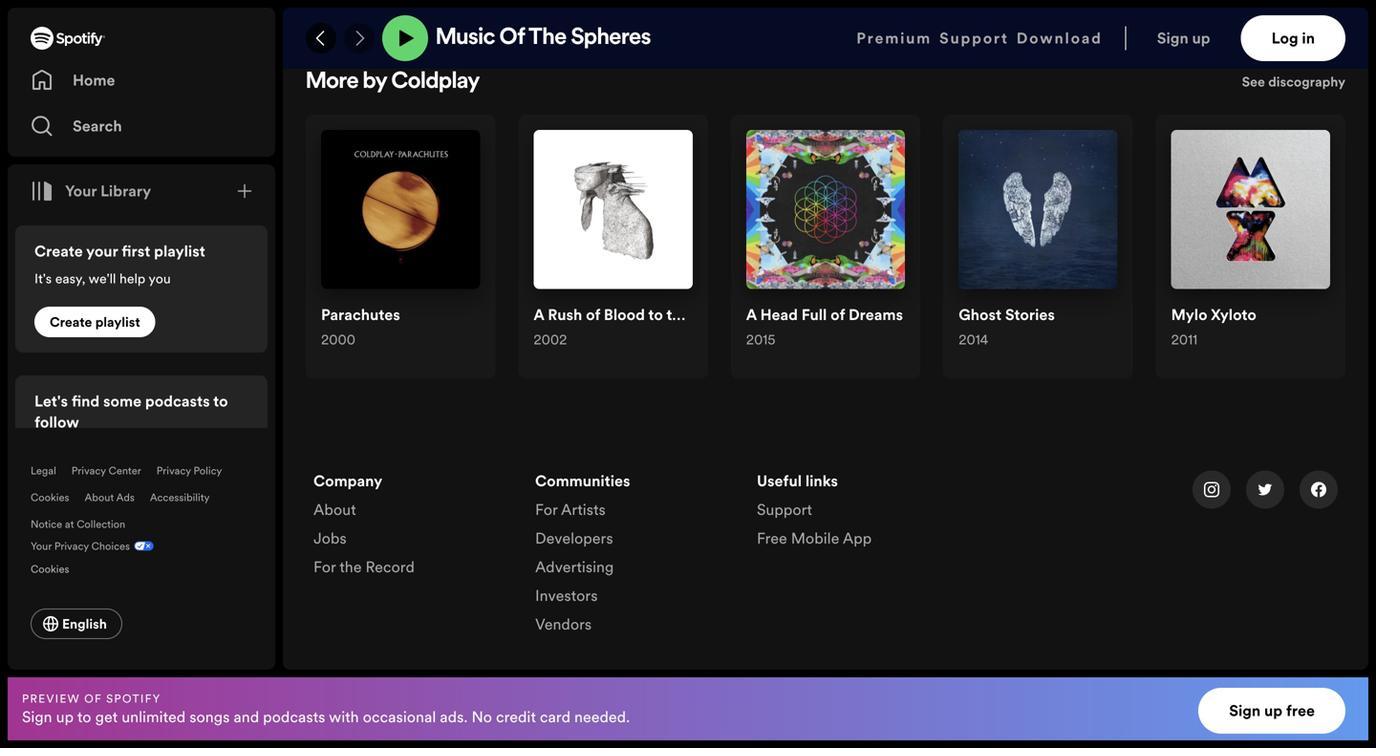 Task type: locate. For each thing, give the bounding box(es) containing it.
1 vertical spatial cookies
[[31, 562, 69, 576]]

0 horizontal spatial podcasts
[[145, 391, 210, 412]]

jobs
[[314, 528, 347, 549]]

℗ left 2021
[[582, 11, 591, 25]]

see discography
[[1242, 73, 1346, 91]]

your library button
[[23, 172, 159, 210]]

create
[[34, 241, 83, 262], [50, 313, 92, 331]]

0 horizontal spatial list
[[314, 471, 512, 585]]

create for your
[[34, 241, 83, 262]]

to inside let's find some podcasts to follow
[[213, 391, 228, 412]]

of right rush
[[586, 304, 600, 325]]

coldplay down music on the left of the page
[[391, 71, 480, 94]]

a up 2015
[[746, 304, 757, 325]]

podcasts right the "and" at left
[[263, 707, 325, 728]]

to for podcasts
[[213, 391, 228, 412]]

parachutes
[[321, 304, 400, 325]]

the right blood
[[667, 304, 690, 325]]

1 horizontal spatial head
[[761, 304, 798, 325]]

1 vertical spatial create
[[50, 313, 92, 331]]

the down jobs
[[340, 557, 362, 578]]

legal link
[[31, 464, 56, 478]]

0 horizontal spatial your
[[31, 539, 52, 554]]

your inside button
[[65, 181, 97, 202]]

1 list from the left
[[314, 471, 512, 585]]

1 head from the left
[[694, 304, 731, 325]]

2 horizontal spatial up
[[1265, 701, 1283, 722]]

playlist
[[154, 241, 205, 262], [95, 313, 140, 331]]

under
[[317, 11, 346, 25]]

about
[[85, 490, 114, 505], [314, 499, 356, 520]]

up left the get
[[56, 707, 74, 728]]

with
[[329, 707, 359, 728]]

create down easy,
[[50, 313, 92, 331]]

coldplay
[[619, 11, 661, 25], [391, 71, 480, 94]]

music
[[436, 27, 495, 50]]

2 list from the left
[[535, 471, 734, 643]]

2 head from the left
[[761, 304, 798, 325]]

0 horizontal spatial sign
[[22, 707, 52, 728]]

for the record link
[[314, 557, 415, 585]]

spheres
[[571, 27, 651, 50]]

a inside 'a head full of dreams 2015'
[[746, 304, 757, 325]]

1 vertical spatial support
[[757, 499, 813, 520]]

up for sign up
[[1193, 28, 1211, 49]]

1 a from the left
[[534, 304, 544, 325]]

0 vertical spatial podcasts
[[145, 391, 210, 412]]

0 horizontal spatial the
[[340, 557, 362, 578]]

log in button
[[1241, 15, 1346, 61]]

2 horizontal spatial list
[[757, 471, 956, 557]]

rush
[[548, 304, 583, 325]]

accessibility link
[[150, 490, 210, 505]]

privacy policy
[[157, 464, 222, 478]]

credit
[[496, 707, 536, 728]]

1 horizontal spatial about
[[314, 499, 356, 520]]

record
[[366, 557, 415, 578]]

2 horizontal spatial of
[[831, 304, 845, 325]]

sign inside sign up free button
[[1230, 701, 1261, 722]]

top bar and user menu element
[[283, 8, 1369, 69]]

sign inside sign up button
[[1157, 28, 1189, 49]]

create inside button
[[50, 313, 92, 331]]

up inside button
[[1265, 701, 1283, 722]]

to
[[431, 11, 440, 25], [649, 304, 663, 325], [213, 391, 228, 412], [77, 707, 91, 728]]

sign up
[[1157, 28, 1211, 49]]

main element
[[8, 8, 275, 670]]

up for sign up free
[[1265, 701, 1283, 722]]

cookies down 'your privacy choices'
[[31, 562, 69, 576]]

1 horizontal spatial up
[[1193, 28, 1211, 49]]

cookies link down 'your privacy choices'
[[31, 557, 85, 578]]

1 horizontal spatial list
[[535, 471, 734, 643]]

podcasts inside preview of spotify sign up to get unlimited songs and podcasts with occasional ads. no credit card needed.
[[263, 707, 325, 728]]

of
[[500, 27, 525, 50]]

create your first playlist it's easy, we'll help you
[[34, 241, 205, 288]]

privacy up about ads
[[71, 464, 106, 478]]

0 horizontal spatial about
[[85, 490, 114, 505]]

support right premium
[[940, 28, 1009, 49]]

head up 2015
[[761, 304, 798, 325]]

about left ads
[[85, 490, 114, 505]]

log
[[1272, 28, 1299, 49]]

vendors link
[[535, 614, 592, 643]]

about up jobs
[[314, 499, 356, 520]]

0 horizontal spatial playlist
[[95, 313, 140, 331]]

up left free
[[1265, 701, 1283, 722]]

0 vertical spatial support
[[940, 28, 1009, 49]]

0 vertical spatial playlist
[[154, 241, 205, 262]]

a inside a rush of blood to the head 2002
[[534, 304, 544, 325]]

the inside company about jobs for the record
[[340, 557, 362, 578]]

of left spotify
[[84, 691, 102, 707]]

free
[[1287, 701, 1315, 722]]

1 horizontal spatial a
[[746, 304, 757, 325]]

you
[[149, 270, 171, 288]]

music of the spheres
[[436, 27, 651, 50]]

useful links support free mobile app
[[757, 471, 872, 549]]

support link
[[757, 499, 813, 528]]

2 cookies from the top
[[31, 562, 69, 576]]

exclusive
[[348, 11, 392, 25]]

0 horizontal spatial of
[[84, 691, 102, 707]]

0 vertical spatial for
[[535, 499, 558, 520]]

create inside create your first playlist it's easy, we'll help you
[[34, 241, 83, 262]]

create playlist button
[[34, 307, 155, 337]]

go back image
[[314, 31, 329, 46]]

0 horizontal spatial a
[[534, 304, 544, 325]]

cookies link
[[31, 490, 69, 505], [31, 557, 85, 578]]

1 horizontal spatial for
[[535, 499, 558, 520]]

a left rush
[[534, 304, 544, 325]]

your for your library
[[65, 181, 97, 202]]

free
[[757, 528, 788, 549]]

vendors
[[535, 614, 592, 635]]

playlist down 'help'
[[95, 313, 140, 331]]

more
[[306, 71, 359, 94]]

it's
[[34, 270, 52, 288]]

1 cookies link from the top
[[31, 490, 69, 505]]

2002
[[534, 331, 567, 349]]

to right blood
[[649, 304, 663, 325]]

up
[[1193, 28, 1211, 49], [1265, 701, 1283, 722], [56, 707, 74, 728]]

1 cookies from the top
[[31, 490, 69, 505]]

2 horizontal spatial sign
[[1230, 701, 1261, 722]]

0 horizontal spatial ℗
[[306, 11, 315, 25]]

head inside a rush of blood to the head 2002
[[694, 304, 731, 325]]

℗ left under
[[306, 11, 315, 25]]

2 a from the left
[[746, 304, 757, 325]]

1 horizontal spatial support
[[940, 28, 1009, 49]]

1 horizontal spatial playlist
[[154, 241, 205, 262]]

a head full of dreams link
[[746, 304, 903, 329]]

to up policy
[[213, 391, 228, 412]]

support down useful
[[757, 499, 813, 520]]

card
[[540, 707, 571, 728]]

cookies up "notice"
[[31, 490, 69, 505]]

up inside button
[[1193, 28, 1211, 49]]

podcasts
[[145, 391, 210, 412], [263, 707, 325, 728]]

collection
[[77, 517, 125, 532]]

playlist inside create your first playlist it's easy, we'll help you
[[154, 241, 205, 262]]

1 vertical spatial for
[[314, 557, 336, 578]]

communities for artists developers advertising investors vendors
[[535, 471, 631, 635]]

0 horizontal spatial coldplay
[[391, 71, 480, 94]]

0 horizontal spatial support
[[757, 499, 813, 520]]

to inside a rush of blood to the head 2002
[[649, 304, 663, 325]]

parlophone
[[443, 11, 497, 25]]

support
[[940, 28, 1009, 49], [757, 499, 813, 520]]

occasional
[[363, 707, 436, 728]]

0 horizontal spatial up
[[56, 707, 74, 728]]

to left the get
[[77, 707, 91, 728]]

follow
[[34, 412, 79, 433]]

0 vertical spatial the
[[667, 304, 690, 325]]

1 horizontal spatial of
[[586, 304, 600, 325]]

accessibility
[[150, 490, 210, 505]]

to right the licence
[[431, 11, 440, 25]]

head right blood
[[694, 304, 731, 325]]

up left the log
[[1193, 28, 1211, 49]]

privacy for privacy policy
[[157, 464, 191, 478]]

by
[[363, 71, 387, 94]]

0 vertical spatial cookies link
[[31, 490, 69, 505]]

list
[[314, 471, 512, 585], [535, 471, 734, 643], [757, 471, 956, 557]]

3 list from the left
[[757, 471, 956, 557]]

center
[[109, 464, 141, 478]]

podcasts right the some
[[145, 391, 210, 412]]

privacy up accessibility link
[[157, 464, 191, 478]]

1 vertical spatial cookies link
[[31, 557, 85, 578]]

coldplay right 2021
[[619, 11, 661, 25]]

instagram image
[[1205, 482, 1220, 498]]

california consumer privacy act (ccpa) opt-out icon image
[[130, 539, 154, 557]]

1 horizontal spatial the
[[667, 304, 690, 325]]

home link
[[31, 61, 252, 99]]

playlist up you
[[154, 241, 205, 262]]

your library
[[65, 181, 151, 202]]

1 horizontal spatial ℗
[[582, 11, 591, 25]]

your down "notice"
[[31, 539, 52, 554]]

for left artists
[[535, 499, 558, 520]]

0 horizontal spatial for
[[314, 557, 336, 578]]

1 horizontal spatial sign
[[1157, 28, 1189, 49]]

list containing company
[[314, 471, 512, 585]]

1 vertical spatial playlist
[[95, 313, 140, 331]]

0 vertical spatial coldplay
[[619, 11, 661, 25]]

sign inside preview of spotify sign up to get unlimited songs and podcasts with occasional ads. no credit card needed.
[[22, 707, 52, 728]]

home
[[73, 70, 115, 91]]

0 vertical spatial your
[[65, 181, 97, 202]]

0 horizontal spatial head
[[694, 304, 731, 325]]

privacy policy link
[[157, 464, 222, 478]]

your
[[86, 241, 118, 262]]

download
[[1017, 28, 1103, 49]]

℗
[[306, 11, 315, 25], [582, 11, 591, 25]]

artists
[[561, 499, 606, 520]]

your left "library"
[[65, 181, 97, 202]]

ghost
[[959, 304, 1002, 325]]

head
[[694, 304, 731, 325], [761, 304, 798, 325]]

0 vertical spatial create
[[34, 241, 83, 262]]

create up easy,
[[34, 241, 83, 262]]

list containing communities
[[535, 471, 734, 643]]

of right full
[[831, 304, 845, 325]]

cookies for first the cookies link from the bottom of the main element
[[31, 562, 69, 576]]

sign
[[1157, 28, 1189, 49], [1230, 701, 1261, 722], [22, 707, 52, 728]]

support inside the useful links support free mobile app
[[757, 499, 813, 520]]

2 ℗ from the left
[[582, 11, 591, 25]]

cookies link up "notice"
[[31, 490, 69, 505]]

parachutes link
[[321, 304, 400, 329]]

list containing useful links
[[757, 471, 956, 557]]

2000
[[321, 331, 356, 349]]

for inside company about jobs for the record
[[314, 557, 336, 578]]

spotify
[[106, 691, 161, 707]]

a rush of blood to the head link
[[534, 304, 731, 329]]

1 vertical spatial coldplay
[[391, 71, 480, 94]]

about ads
[[85, 490, 135, 505]]

cookies for first the cookies link from the top of the main element
[[31, 490, 69, 505]]

1 vertical spatial the
[[340, 557, 362, 578]]

useful
[[757, 471, 802, 492]]

parachutes 2000
[[321, 304, 400, 349]]

to inside preview of spotify sign up to get unlimited songs and podcasts with occasional ads. no credit card needed.
[[77, 707, 91, 728]]

0 vertical spatial cookies
[[31, 490, 69, 505]]

1 horizontal spatial your
[[65, 181, 97, 202]]

1 vertical spatial your
[[31, 539, 52, 554]]

1 ℗ from the left
[[306, 11, 315, 25]]

dreams
[[849, 304, 903, 325]]

more by coldplay
[[306, 71, 480, 94]]

1 horizontal spatial podcasts
[[263, 707, 325, 728]]

for down jobs
[[314, 557, 336, 578]]

1 vertical spatial podcasts
[[263, 707, 325, 728]]



Task type: describe. For each thing, give the bounding box(es) containing it.
let's
[[34, 391, 68, 412]]

to for blood
[[649, 304, 663, 325]]

mylo xyloto 2011
[[1172, 304, 1257, 349]]

up inside preview of spotify sign up to get unlimited songs and podcasts with occasional ads. no credit card needed.
[[56, 707, 74, 728]]

a for a rush of blood to the head
[[534, 304, 544, 325]]

mylo xyloto link
[[1172, 304, 1257, 329]]

developers link
[[535, 528, 613, 557]]

more by coldplay element
[[306, 71, 1346, 379]]

records
[[500, 11, 538, 25]]

for artists link
[[535, 499, 606, 528]]

links
[[806, 471, 838, 492]]

policy
[[194, 464, 222, 478]]

download button
[[1017, 15, 1103, 61]]

ads
[[116, 490, 135, 505]]

xyloto
[[1211, 304, 1257, 325]]

2015
[[746, 331, 776, 349]]

library
[[100, 181, 151, 202]]

2 cookies link from the top
[[31, 557, 85, 578]]

get
[[95, 707, 118, 728]]

let's find some podcasts to follow
[[34, 391, 228, 433]]

podcasts inside let's find some podcasts to follow
[[145, 391, 210, 412]]

of inside 'a head full of dreams 2015'
[[831, 304, 845, 325]]

limited,
[[541, 11, 579, 25]]

stories
[[1006, 304, 1055, 325]]

privacy down at
[[54, 539, 89, 554]]

the inside a rush of blood to the head 2002
[[667, 304, 690, 325]]

english
[[62, 615, 107, 633]]

spotify image
[[31, 27, 105, 50]]

privacy center link
[[71, 464, 141, 478]]

about ads link
[[85, 490, 135, 505]]

head inside 'a head full of dreams 2015'
[[761, 304, 798, 325]]

search link
[[31, 107, 252, 145]]

advertising link
[[535, 557, 614, 585]]

and
[[234, 707, 259, 728]]

2014
[[959, 331, 989, 349]]

english button
[[31, 609, 122, 640]]

of inside preview of spotify sign up to get unlimited songs and podcasts with occasional ads. no credit card needed.
[[84, 691, 102, 707]]

find
[[72, 391, 100, 412]]

notice
[[31, 517, 62, 532]]

for inside communities for artists developers advertising investors vendors
[[535, 499, 558, 520]]

no
[[472, 707, 492, 728]]

privacy for privacy center
[[71, 464, 106, 478]]

support inside top bar and user menu element
[[940, 28, 1009, 49]]

needed.
[[575, 707, 630, 728]]

go forward image
[[352, 31, 367, 46]]

to for licence
[[431, 11, 440, 25]]

easy,
[[55, 270, 85, 288]]

mobile
[[791, 528, 840, 549]]

1 horizontal spatial coldplay
[[619, 11, 661, 25]]

of inside a rush of blood to the head 2002
[[586, 304, 600, 325]]

preview of spotify sign up to get unlimited songs and podcasts with occasional ads. no credit card needed.
[[22, 691, 630, 728]]

investors link
[[535, 585, 598, 614]]

see
[[1242, 73, 1266, 91]]

a for a head full of dreams
[[746, 304, 757, 325]]

some
[[103, 391, 142, 412]]

2021
[[593, 11, 616, 25]]

help
[[119, 270, 146, 288]]

log in
[[1272, 28, 1315, 49]]

about inside main element
[[85, 490, 114, 505]]

sign up free
[[1230, 701, 1315, 722]]

full
[[802, 304, 827, 325]]

playlist inside create playlist button
[[95, 313, 140, 331]]

investors
[[535, 585, 598, 606]]

company about jobs for the record
[[314, 471, 415, 578]]

free mobile app link
[[757, 528, 872, 557]]

facebook image
[[1312, 482, 1327, 498]]

your for your privacy choices
[[31, 539, 52, 554]]

company
[[314, 471, 383, 492]]

first
[[122, 241, 150, 262]]

licence
[[394, 11, 428, 25]]

premium
[[857, 28, 932, 49]]

legal
[[31, 464, 56, 478]]

unlimited
[[122, 707, 186, 728]]

sign up button
[[1150, 15, 1241, 61]]

ghost stories link
[[959, 304, 1055, 329]]

ghost stories 2014
[[959, 304, 1055, 349]]

sign up free button
[[1199, 688, 1346, 734]]

developers
[[535, 528, 613, 549]]

a head full of dreams 2015
[[746, 304, 903, 349]]

2011
[[1172, 331, 1198, 349]]

communities
[[535, 471, 631, 492]]

jobs link
[[314, 528, 347, 557]]

about inside company about jobs for the record
[[314, 499, 356, 520]]

sign for sign up
[[1157, 28, 1189, 49]]

premium button
[[857, 15, 932, 61]]

create playlist
[[50, 313, 140, 331]]

notice at collection link
[[31, 517, 125, 532]]

℗ under exclusive licence to parlophone records limited, ℗ 2021 coldplay
[[306, 11, 661, 25]]

create for playlist
[[50, 313, 92, 331]]

we'll
[[89, 270, 116, 288]]

preview
[[22, 691, 80, 707]]

ads.
[[440, 707, 468, 728]]

notice at collection
[[31, 517, 125, 532]]

songs
[[190, 707, 230, 728]]

about link
[[314, 499, 356, 528]]

twitter image
[[1258, 482, 1273, 498]]

sign for sign up free
[[1230, 701, 1261, 722]]

app
[[843, 528, 872, 549]]



Task type: vqa. For each thing, say whether or not it's contained in the screenshot.
Search image
no



